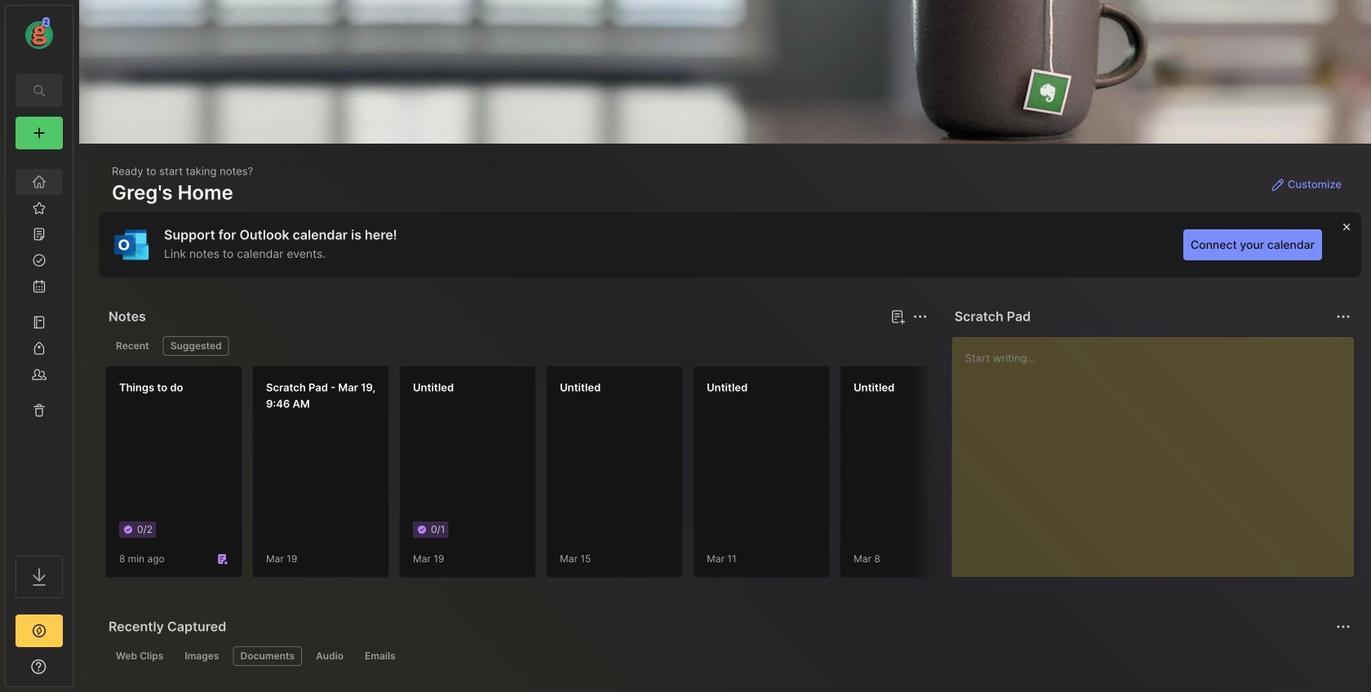 Task type: describe. For each thing, give the bounding box(es) containing it.
Start writing… text field
[[966, 337, 1354, 564]]

2 tab list from the top
[[109, 647, 1349, 666]]

2 more actions field from the left
[[1333, 305, 1356, 328]]

click to expand image
[[71, 662, 84, 682]]

1 more actions field from the left
[[909, 305, 932, 328]]

main element
[[0, 0, 78, 693]]

1 tab list from the top
[[109, 336, 926, 356]]



Task type: vqa. For each thing, say whether or not it's contained in the screenshot.
EXPAND NOTEBOOKS icon
no



Task type: locate. For each thing, give the bounding box(es) containing it.
0 horizontal spatial more actions field
[[909, 305, 932, 328]]

tab list
[[109, 336, 926, 356], [109, 647, 1349, 666]]

0 horizontal spatial more actions image
[[911, 307, 931, 327]]

1 horizontal spatial more actions field
[[1333, 305, 1356, 328]]

upgrade image
[[29, 621, 49, 641]]

more actions image for second more actions field from the left
[[1334, 307, 1354, 327]]

1 horizontal spatial more actions image
[[1334, 307, 1354, 327]]

WHAT'S NEW field
[[6, 654, 73, 680]]

edit search image
[[29, 81, 49, 100]]

1 more actions image from the left
[[911, 307, 931, 327]]

1 vertical spatial tab list
[[109, 647, 1349, 666]]

tab
[[109, 336, 157, 356], [163, 336, 229, 356], [109, 647, 171, 666], [177, 647, 227, 666], [233, 647, 302, 666], [309, 647, 351, 666], [358, 647, 403, 666]]

2 more actions image from the left
[[1334, 307, 1354, 327]]

Account field
[[6, 16, 73, 51]]

more actions image for first more actions field from the left
[[911, 307, 931, 327]]

More actions field
[[909, 305, 932, 328], [1333, 305, 1356, 328]]

row group
[[105, 366, 1372, 588]]

0 vertical spatial tab list
[[109, 336, 926, 356]]

tree inside main element
[[6, 159, 73, 541]]

home image
[[31, 174, 47, 190]]

more actions image
[[911, 307, 931, 327], [1334, 307, 1354, 327]]

tree
[[6, 159, 73, 541]]



